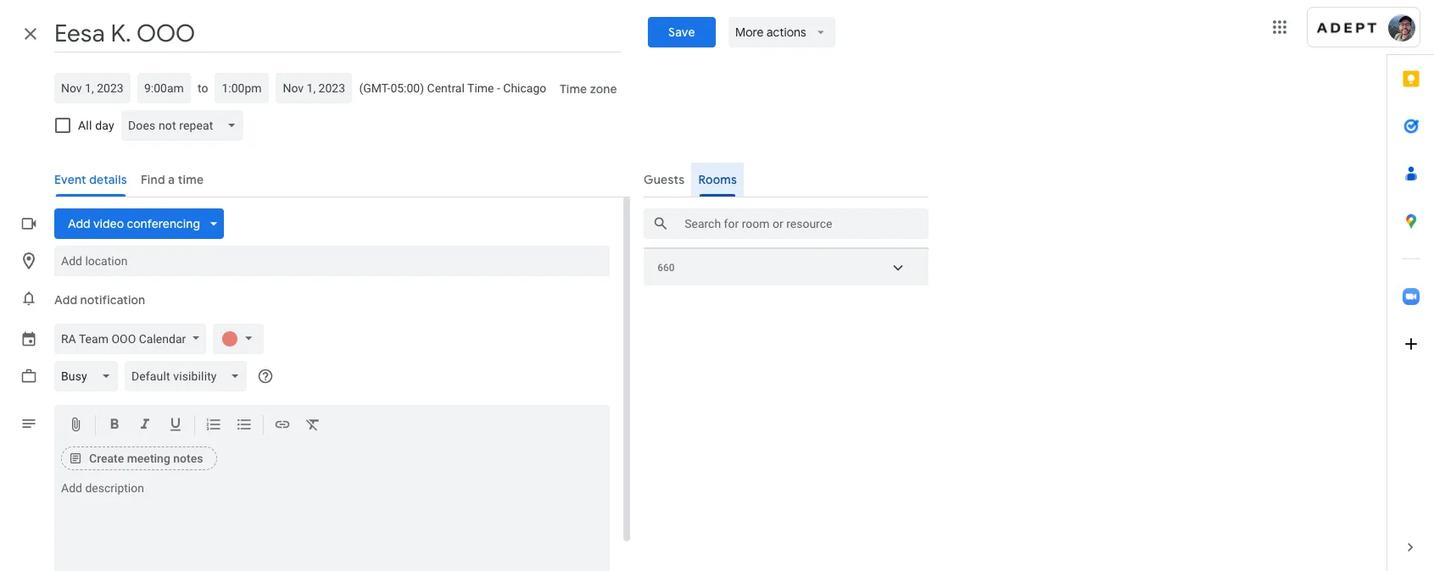 Task type: vqa. For each thing, say whether or not it's contained in the screenshot.
left Time
yes



Task type: locate. For each thing, give the bounding box(es) containing it.
Search for room or resource text field
[[685, 214, 922, 234]]

add left video
[[68, 216, 91, 232]]

central
[[427, 81, 465, 95]]

time left zone
[[560, 81, 588, 97]]

conferencing
[[127, 216, 200, 232]]

ooo
[[111, 333, 136, 346]]

zone
[[590, 81, 617, 97]]

chicago
[[503, 81, 547, 95]]

remove formatting image
[[305, 416, 321, 436]]

loading... progress bar
[[597, 238, 1145, 241]]

bold image
[[106, 416, 123, 436]]

add video conferencing button
[[54, 209, 224, 239]]

numbered list image
[[205, 416, 222, 436]]

building: 660 tree item
[[644, 249, 929, 286]]

all
[[78, 119, 92, 132]]

0 vertical spatial add
[[68, 216, 91, 232]]

-
[[497, 81, 500, 95]]

(gmt-05:00) central time - chicago
[[359, 81, 547, 95]]

save
[[668, 25, 695, 40]]

calendar
[[139, 333, 186, 346]]

Title text field
[[54, 15, 621, 53]]

add inside the add notification button
[[54, 293, 77, 308]]

add up ra
[[54, 293, 77, 308]]

underline image
[[167, 416, 184, 436]]

2 time from the left
[[560, 81, 588, 97]]

create
[[89, 452, 124, 466]]

add inside the add video conferencing popup button
[[68, 216, 91, 232]]

all day
[[78, 119, 114, 132]]

0 horizontal spatial time
[[467, 81, 494, 95]]

meeting
[[127, 452, 170, 466]]

team
[[79, 333, 109, 346]]

add
[[68, 216, 91, 232], [54, 293, 77, 308]]

660 element
[[658, 262, 675, 274]]

more actions arrow_drop_down
[[736, 25, 829, 40]]

1 horizontal spatial time
[[560, 81, 588, 97]]

add notification button
[[48, 280, 152, 321]]

time zone button
[[553, 74, 624, 104]]

Location text field
[[61, 246, 603, 277]]

video
[[93, 216, 124, 232]]

time
[[467, 81, 494, 95], [560, 81, 588, 97]]

time inside button
[[560, 81, 588, 97]]

create meeting notes button
[[61, 447, 218, 471]]

time left -
[[467, 81, 494, 95]]

tab list
[[1388, 55, 1434, 524]]

bulleted list image
[[236, 416, 253, 436]]

1 vertical spatial add
[[54, 293, 77, 308]]

None field
[[121, 110, 250, 141], [54, 361, 125, 392], [125, 361, 254, 392], [121, 110, 250, 141], [54, 361, 125, 392], [125, 361, 254, 392]]



Task type: describe. For each thing, give the bounding box(es) containing it.
ra
[[61, 333, 76, 346]]

Start time text field
[[144, 78, 184, 98]]

(gmt-
[[359, 81, 391, 95]]

save button
[[648, 17, 715, 48]]

End date text field
[[283, 78, 346, 98]]

add notification
[[54, 293, 145, 308]]

add for add video conferencing
[[68, 216, 91, 232]]

05:00)
[[391, 81, 424, 95]]

Description text field
[[54, 482, 610, 572]]

notification
[[80, 293, 145, 308]]

arrow_drop_down
[[814, 25, 829, 40]]

add for add notification
[[54, 293, 77, 308]]

1 time from the left
[[467, 81, 494, 95]]

End time text field
[[222, 78, 262, 98]]

day
[[95, 119, 114, 132]]

time zone
[[560, 81, 617, 97]]

create meeting notes
[[89, 452, 203, 466]]

more
[[736, 25, 764, 40]]

Start date text field
[[61, 78, 124, 98]]

660
[[658, 262, 675, 274]]

to
[[198, 81, 208, 95]]

italic image
[[137, 416, 154, 436]]

notes
[[173, 452, 203, 466]]

actions
[[767, 25, 807, 40]]

formatting options toolbar
[[54, 405, 610, 446]]

ra team ooo calendar
[[61, 333, 186, 346]]

insert link image
[[274, 416, 291, 436]]

add video conferencing
[[68, 216, 200, 232]]



